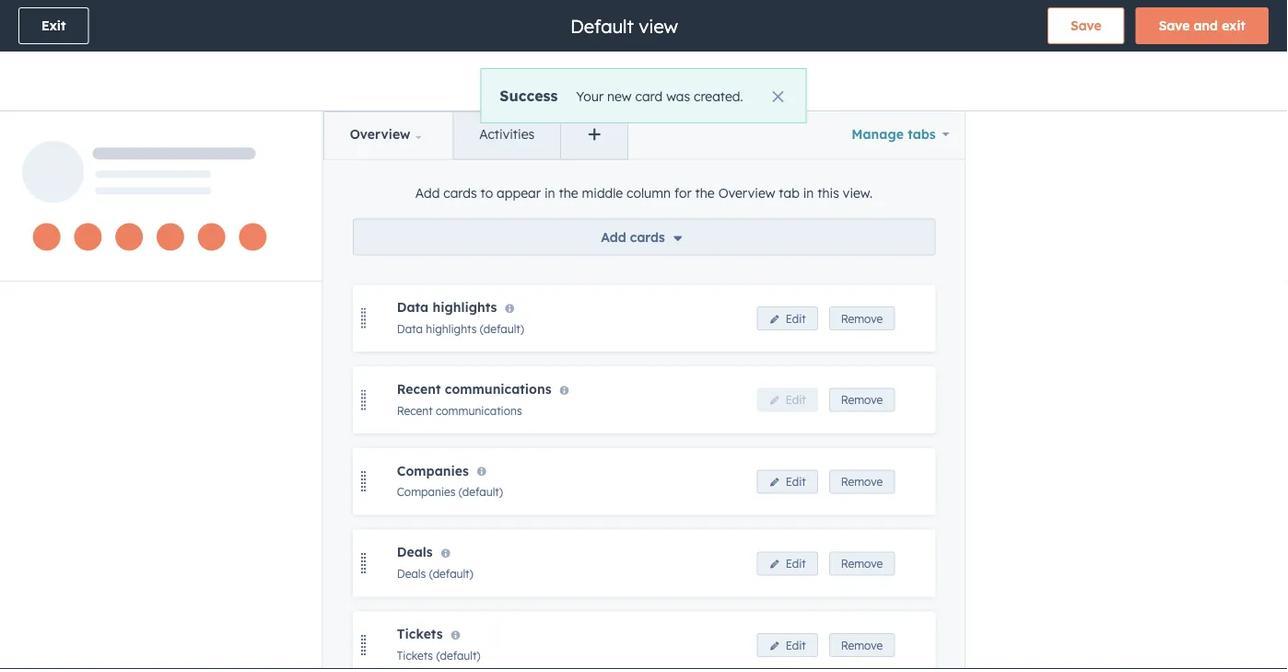 Task type: describe. For each thing, give the bounding box(es) containing it.
companies for companies
[[397, 463, 468, 479]]

remove button for recent communications
[[829, 389, 895, 413]]

edit for tickets
[[785, 639, 806, 653]]

data for data highlights
[[397, 299, 428, 315]]

remove for deals
[[841, 557, 883, 571]]

edit for deals
[[785, 557, 806, 571]]

add for add cards to appear in the middle column for the overview tab in this view.
[[415, 185, 439, 201]]

middle
[[582, 185, 623, 201]]

(default) for deals
[[429, 568, 473, 582]]

edit for data highlights
[[785, 312, 806, 326]]

edit button for recent communications
[[757, 389, 818, 413]]

2 in from the left
[[803, 185, 814, 201]]

save for save and exit
[[1159, 18, 1190, 34]]

close image
[[773, 91, 784, 102]]

edit button for data highlights
[[757, 307, 818, 331]]

this
[[817, 185, 839, 201]]

1 recent communications from the top
[[397, 381, 551, 397]]

your
[[576, 88, 604, 104]]

navigation containing overview
[[323, 112, 628, 160]]

save button
[[1048, 7, 1125, 44]]

save and exit
[[1159, 18, 1246, 34]]

to
[[480, 185, 493, 201]]

2 recent from the top
[[397, 404, 432, 418]]

remove button for deals
[[829, 552, 895, 576]]

created.
[[694, 88, 743, 104]]

remove for companies
[[841, 476, 883, 489]]

new
[[607, 88, 632, 104]]

edit button for tickets
[[757, 634, 818, 658]]

page section element
[[0, 0, 1287, 111]]

companies for companies (default)
[[397, 486, 455, 500]]

exit button
[[18, 7, 89, 44]]

exit
[[41, 18, 66, 34]]

tickets for tickets
[[397, 627, 442, 643]]

1 in from the left
[[544, 185, 555, 201]]

save and exit button
[[1136, 7, 1269, 44]]

deals for deals (default)
[[397, 568, 426, 582]]

(default) for tickets
[[436, 650, 480, 663]]

remove for data highlights
[[841, 312, 883, 326]]

companies (default)
[[397, 486, 503, 500]]

for
[[674, 185, 691, 201]]

card
[[635, 88, 663, 104]]

remove for tickets
[[841, 639, 883, 653]]

exit
[[1222, 18, 1246, 34]]

overview inside button
[[350, 126, 410, 142]]

1 the from the left
[[558, 185, 578, 201]]

activities
[[479, 126, 534, 142]]

(default) for companies
[[458, 486, 503, 500]]

tickets (default)
[[397, 650, 480, 663]]

add cards button
[[352, 219, 935, 256]]

add cards to appear in the middle column for the overview tab in this view.
[[415, 185, 872, 201]]

was
[[666, 88, 690, 104]]

cards for add cards
[[630, 229, 665, 245]]

cards for add cards to appear in the middle column for the overview tab in this view.
[[443, 185, 477, 201]]

data highlights (default)
[[397, 322, 524, 336]]

your new card was created.
[[576, 88, 743, 104]]



Task type: locate. For each thing, give the bounding box(es) containing it.
tickets
[[397, 627, 442, 643], [397, 650, 433, 663]]

0 vertical spatial recent communications
[[397, 381, 551, 397]]

manage
[[851, 126, 903, 142]]

0 vertical spatial tickets
[[397, 627, 442, 643]]

deals
[[397, 545, 432, 561], [397, 568, 426, 582]]

0 vertical spatial add
[[415, 185, 439, 201]]

1 edit from the top
[[785, 312, 806, 326]]

1 vertical spatial cards
[[630, 229, 665, 245]]

1 vertical spatial overview
[[718, 185, 775, 201]]

in
[[544, 185, 555, 201], [803, 185, 814, 201]]

3 edit from the top
[[785, 476, 806, 489]]

2 edit button from the top
[[757, 389, 818, 413]]

1 companies from the top
[[397, 463, 468, 479]]

1 vertical spatial tickets
[[397, 650, 433, 663]]

0 vertical spatial communications
[[444, 381, 551, 397]]

1 horizontal spatial overview
[[718, 185, 775, 201]]

add cards
[[601, 229, 665, 245]]

1 data from the top
[[397, 299, 428, 315]]

deals up 'tickets (default)'
[[397, 568, 426, 582]]

Name editor field
[[569, 13, 684, 38]]

remove button
[[829, 307, 895, 331], [829, 389, 895, 413], [829, 470, 895, 494], [829, 552, 895, 576], [829, 634, 895, 658]]

add
[[415, 185, 439, 201], [601, 229, 626, 245]]

add down middle
[[601, 229, 626, 245]]

3 remove button from the top
[[829, 470, 895, 494]]

save
[[1071, 18, 1102, 34], [1159, 18, 1190, 34]]

data up data highlights (default)
[[397, 299, 428, 315]]

1 save from the left
[[1071, 18, 1102, 34]]

0 horizontal spatial add
[[415, 185, 439, 201]]

highlights
[[432, 299, 497, 315], [426, 322, 476, 336]]

tickets for tickets (default)
[[397, 650, 433, 663]]

edit button for deals
[[757, 552, 818, 576]]

tickets down deals (default)
[[397, 650, 433, 663]]

1 deals from the top
[[397, 545, 432, 561]]

remove button for data highlights
[[829, 307, 895, 331]]

manage tabs
[[851, 126, 936, 142]]

edit button
[[757, 307, 818, 331], [757, 389, 818, 413], [757, 470, 818, 494], [757, 552, 818, 576], [757, 634, 818, 658]]

1 vertical spatial data
[[397, 322, 422, 336]]

tabs
[[907, 126, 936, 142]]

tab
[[779, 185, 799, 201]]

data down data highlights
[[397, 322, 422, 336]]

5 edit from the top
[[785, 639, 806, 653]]

1 vertical spatial add
[[601, 229, 626, 245]]

2 the from the left
[[695, 185, 714, 201]]

activities button
[[452, 112, 560, 159]]

remove button for companies
[[829, 470, 895, 494]]

0 horizontal spatial save
[[1071, 18, 1102, 34]]

1 horizontal spatial save
[[1159, 18, 1190, 34]]

and
[[1194, 18, 1218, 34]]

in right appear
[[544, 185, 555, 201]]

2 edit from the top
[[785, 394, 806, 407]]

0 horizontal spatial overview
[[350, 126, 410, 142]]

1 horizontal spatial add
[[601, 229, 626, 245]]

deals up deals (default)
[[397, 545, 432, 561]]

0 vertical spatial overview
[[350, 126, 410, 142]]

1 vertical spatial recent communications
[[397, 404, 522, 418]]

save for save
[[1071, 18, 1102, 34]]

0 vertical spatial companies
[[397, 463, 468, 479]]

1 remove button from the top
[[829, 307, 895, 331]]

edit for companies
[[785, 476, 806, 489]]

remove
[[841, 312, 883, 326], [841, 394, 883, 407], [841, 476, 883, 489], [841, 557, 883, 571], [841, 639, 883, 653]]

2 deals from the top
[[397, 568, 426, 582]]

0 vertical spatial deals
[[397, 545, 432, 561]]

deals (default)
[[397, 568, 473, 582]]

4 edit button from the top
[[757, 552, 818, 576]]

2 save from the left
[[1159, 18, 1190, 34]]

2 tickets from the top
[[397, 650, 433, 663]]

cards inside 'add cards' popup button
[[630, 229, 665, 245]]

0 horizontal spatial cards
[[443, 185, 477, 201]]

overview button
[[324, 112, 452, 159]]

1 tickets from the top
[[397, 627, 442, 643]]

highlights for data highlights
[[432, 299, 497, 315]]

4 remove from the top
[[841, 557, 883, 571]]

companies up deals (default)
[[397, 486, 455, 500]]

0 horizontal spatial in
[[544, 185, 555, 201]]

1 vertical spatial recent
[[397, 404, 432, 418]]

3 remove from the top
[[841, 476, 883, 489]]

remove for recent communications
[[841, 394, 883, 407]]

2 recent communications from the top
[[397, 404, 522, 418]]

companies up companies (default)
[[397, 463, 468, 479]]

data for data highlights (default)
[[397, 322, 422, 336]]

1 vertical spatial highlights
[[426, 322, 476, 336]]

1 remove from the top
[[841, 312, 883, 326]]

2 remove button from the top
[[829, 389, 895, 413]]

recent up companies (default)
[[397, 404, 432, 418]]

2 data from the top
[[397, 322, 422, 336]]

3 edit button from the top
[[757, 470, 818, 494]]

highlights for data highlights (default)
[[426, 322, 476, 336]]

navigation
[[323, 112, 628, 160]]

data highlights
[[397, 299, 497, 315]]

save inside button
[[1071, 18, 1102, 34]]

1 edit button from the top
[[757, 307, 818, 331]]

communications
[[444, 381, 551, 397], [435, 404, 522, 418]]

5 remove button from the top
[[829, 634, 895, 658]]

the
[[558, 185, 578, 201], [695, 185, 714, 201]]

0 vertical spatial highlights
[[432, 299, 497, 315]]

0 vertical spatial cards
[[443, 185, 477, 201]]

tickets up 'tickets (default)'
[[397, 627, 442, 643]]

1 vertical spatial companies
[[397, 486, 455, 500]]

edit for recent communications
[[785, 394, 806, 407]]

(default)
[[480, 322, 524, 336], [458, 486, 503, 500], [429, 568, 473, 582], [436, 650, 480, 663]]

4 remove button from the top
[[829, 552, 895, 576]]

add inside popup button
[[601, 229, 626, 245]]

the right for
[[695, 185, 714, 201]]

highlights up data highlights (default)
[[432, 299, 497, 315]]

data
[[397, 299, 428, 315], [397, 322, 422, 336]]

5 edit button from the top
[[757, 634, 818, 658]]

remove button for tickets
[[829, 634, 895, 658]]

column
[[626, 185, 670, 201]]

0 vertical spatial recent
[[397, 381, 440, 397]]

add for add cards
[[601, 229, 626, 245]]

success alert
[[480, 68, 807, 123]]

2 remove from the top
[[841, 394, 883, 407]]

recent
[[397, 381, 440, 397], [397, 404, 432, 418]]

overview
[[350, 126, 410, 142], [718, 185, 775, 201]]

recent communications
[[397, 381, 551, 397], [397, 404, 522, 418]]

cards
[[443, 185, 477, 201], [630, 229, 665, 245]]

1 horizontal spatial in
[[803, 185, 814, 201]]

recent down data highlights (default)
[[397, 381, 440, 397]]

in right tab
[[803, 185, 814, 201]]

5 remove from the top
[[841, 639, 883, 653]]

1 vertical spatial deals
[[397, 568, 426, 582]]

success
[[500, 86, 558, 105]]

1 recent from the top
[[397, 381, 440, 397]]

0 horizontal spatial the
[[558, 185, 578, 201]]

deals for deals
[[397, 545, 432, 561]]

view.
[[843, 185, 872, 201]]

4 edit from the top
[[785, 557, 806, 571]]

save inside button
[[1159, 18, 1190, 34]]

appear
[[496, 185, 540, 201]]

0 vertical spatial data
[[397, 299, 428, 315]]

manage tabs button
[[836, 112, 965, 158]]

2 companies from the top
[[397, 486, 455, 500]]

edit
[[785, 312, 806, 326], [785, 394, 806, 407], [785, 476, 806, 489], [785, 557, 806, 571], [785, 639, 806, 653]]

add left to
[[415, 185, 439, 201]]

companies
[[397, 463, 468, 479], [397, 486, 455, 500]]

edit button for companies
[[757, 470, 818, 494]]

cards down column on the top
[[630, 229, 665, 245]]

1 horizontal spatial cards
[[630, 229, 665, 245]]

highlights down data highlights
[[426, 322, 476, 336]]

the left middle
[[558, 185, 578, 201]]

1 horizontal spatial the
[[695, 185, 714, 201]]

cards left to
[[443, 185, 477, 201]]

1 vertical spatial communications
[[435, 404, 522, 418]]



Task type: vqa. For each thing, say whether or not it's contained in the screenshot.


